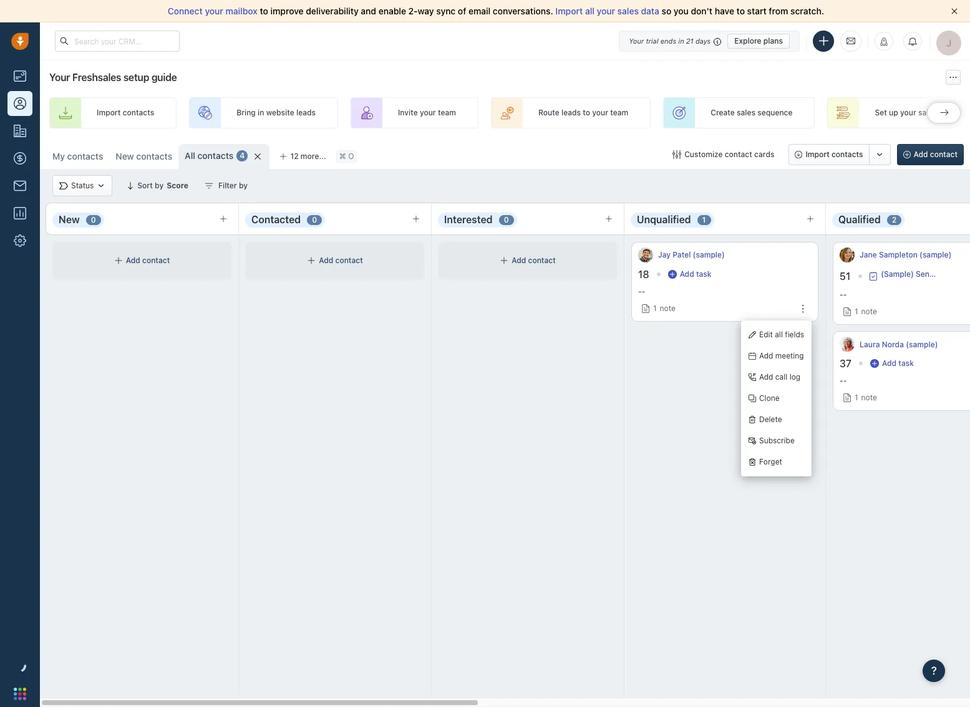 Task type: vqa. For each thing, say whether or not it's contained in the screenshot.
the scratch.
yes



Task type: describe. For each thing, give the bounding box(es) containing it.
import contacts for the import contacts link
[[97, 108, 154, 118]]

customize
[[684, 150, 723, 159]]

meeting
[[775, 351, 804, 361]]

route leads to your team
[[538, 108, 628, 118]]

plans
[[763, 36, 783, 45]]

all contacts link
[[185, 150, 234, 162]]

log
[[790, 373, 800, 382]]

sequence
[[758, 108, 793, 118]]

all contacts 4
[[185, 150, 245, 161]]

data
[[641, 6, 659, 16]]

-- for 51
[[840, 290, 847, 299]]

explore
[[734, 36, 761, 45]]

norda
[[882, 340, 904, 349]]

jane sampleton (sample)
[[860, 250, 952, 260]]

laura norda (sample) link
[[860, 339, 938, 350]]

container_wx8msf4aqz5i3rn1 image inside filter by 'button'
[[205, 182, 213, 190]]

2
[[892, 215, 897, 225]]

website
[[266, 108, 294, 118]]

call
[[775, 373, 787, 382]]

connect
[[168, 6, 203, 16]]

close image
[[951, 8, 958, 14]]

note down jay
[[660, 304, 675, 313]]

your left mailbox
[[205, 6, 223, 16]]

qualified
[[838, 214, 881, 225]]

freshworks switcher image
[[14, 688, 26, 700]]

jay patel (sample)
[[658, 250, 725, 260]]

status
[[71, 181, 94, 191]]

(sample) for 18
[[693, 250, 725, 260]]

your left data
[[597, 6, 615, 16]]

Search your CRM... text field
[[55, 31, 180, 52]]

unqualified
[[637, 214, 691, 225]]

score
[[167, 181, 188, 190]]

my
[[52, 151, 65, 162]]

import for import contacts "button"
[[806, 150, 830, 159]]

4
[[240, 151, 245, 161]]

21
[[686, 36, 694, 45]]

sort
[[137, 181, 153, 190]]

freshsales
[[72, 72, 121, 83]]

12 more...
[[290, 152, 326, 161]]

up
[[889, 108, 898, 118]]

0 vertical spatial import
[[555, 6, 583, 16]]

create
[[711, 108, 735, 118]]

guide
[[151, 72, 177, 83]]

mailbox
[[226, 6, 258, 16]]

contacted
[[251, 214, 301, 225]]

improve
[[270, 6, 304, 16]]

add meeting
[[759, 351, 804, 361]]

more...
[[301, 152, 326, 161]]

0 vertical spatial in
[[678, 36, 684, 45]]

18
[[638, 269, 649, 280]]

filter
[[218, 181, 237, 190]]

add contact for contacted
[[319, 256, 363, 265]]

-- for 37
[[840, 376, 847, 386]]

contacts inside the import contacts link
[[123, 108, 154, 118]]

sort by score
[[137, 181, 188, 190]]

send email image
[[847, 36, 855, 46]]

enable
[[378, 6, 406, 16]]

(sample) for 51
[[920, 250, 952, 260]]

edit
[[759, 330, 773, 340]]

days
[[696, 36, 711, 45]]

delete
[[759, 415, 782, 424]]

new for new contacts
[[116, 151, 134, 162]]

your freshsales setup guide
[[49, 72, 177, 83]]

37
[[840, 358, 852, 369]]

import for the import contacts link
[[97, 108, 121, 118]]

1 note for 37
[[855, 393, 877, 403]]

import contacts group
[[789, 144, 891, 165]]

⌘
[[339, 152, 346, 161]]

import all your sales data link
[[555, 6, 662, 16]]

setup
[[123, 72, 149, 83]]

conversations.
[[493, 6, 553, 16]]

cards
[[754, 150, 774, 159]]

add task for 37
[[882, 359, 914, 368]]

import contacts button
[[789, 144, 869, 165]]

trial
[[646, 36, 658, 45]]

0 horizontal spatial in
[[258, 108, 264, 118]]

bring in website leads link
[[189, 97, 338, 129]]

1 horizontal spatial all
[[775, 330, 783, 340]]

laura norda (sample)
[[860, 340, 938, 349]]

jay patel (sample) link
[[658, 250, 725, 260]]

you
[[674, 6, 689, 16]]

import contacts link
[[49, 97, 177, 129]]

jay
[[658, 250, 671, 260]]

all
[[185, 150, 195, 161]]

sync
[[436, 6, 456, 16]]

status button
[[52, 175, 112, 197]]

invite your team link
[[351, 97, 478, 129]]

fields
[[785, 330, 804, 340]]

container_wx8msf4aqz5i3rn1 image inside the customize contact cards button
[[673, 150, 681, 159]]

your for your trial ends in 21 days
[[629, 36, 644, 45]]

ends
[[660, 36, 676, 45]]

2 horizontal spatial sales
[[918, 108, 937, 118]]

l image
[[840, 337, 855, 352]]

2 team from the left
[[610, 108, 628, 118]]

explore plans
[[734, 36, 783, 45]]

1 horizontal spatial to
[[583, 108, 590, 118]]

set up your sales pipeline
[[875, 108, 967, 118]]

edit all fields
[[759, 330, 804, 340]]



Task type: locate. For each thing, give the bounding box(es) containing it.
forget
[[759, 458, 782, 467]]

container_wx8msf4aqz5i3rn1 image
[[673, 150, 681, 159], [114, 256, 123, 265], [668, 270, 677, 279], [869, 272, 878, 280]]

(sample) right patel
[[693, 250, 725, 260]]

0 horizontal spatial to
[[260, 6, 268, 16]]

sales left data
[[617, 6, 639, 16]]

don't
[[691, 6, 713, 16]]

12 more... button
[[273, 148, 333, 165]]

-- down 51 at top right
[[840, 290, 847, 299]]

note down laura
[[861, 393, 877, 403]]

0 horizontal spatial your
[[49, 72, 70, 83]]

interested
[[444, 214, 493, 225]]

j image up 51 at top right
[[840, 248, 855, 263]]

1 vertical spatial new
[[59, 214, 80, 225]]

2 0 from the left
[[312, 215, 317, 225]]

-- down 18
[[638, 287, 645, 296]]

2 vertical spatial import
[[806, 150, 830, 159]]

1 by from the left
[[155, 181, 164, 190]]

in left 21
[[678, 36, 684, 45]]

3 0 from the left
[[504, 215, 509, 225]]

add task for 18
[[680, 269, 712, 279]]

0 horizontal spatial new
[[59, 214, 80, 225]]

your right the up
[[900, 108, 916, 118]]

1 leads from the left
[[296, 108, 316, 118]]

new contacts button
[[109, 144, 178, 169], [116, 151, 172, 162]]

j image for 51
[[840, 248, 855, 263]]

sales right create
[[737, 108, 755, 118]]

j image for 18
[[638, 248, 653, 263]]

1 vertical spatial all
[[775, 330, 783, 340]]

(sample) right sampleton
[[920, 250, 952, 260]]

1 note down laura
[[855, 393, 877, 403]]

0 vertical spatial add task
[[680, 269, 712, 279]]

-- for 18
[[638, 287, 645, 296]]

add inside add contact button
[[914, 150, 928, 159]]

0 horizontal spatial 0
[[91, 215, 96, 225]]

0 horizontal spatial all
[[585, 6, 594, 16]]

route leads to your team link
[[491, 97, 651, 129]]

1 note for 51
[[855, 307, 877, 316]]

import contacts inside "button"
[[806, 150, 863, 159]]

1 horizontal spatial sales
[[737, 108, 755, 118]]

leads
[[296, 108, 316, 118], [561, 108, 581, 118]]

by
[[155, 181, 164, 190], [239, 181, 248, 190]]

2 j image from the left
[[840, 248, 855, 263]]

note for 51
[[861, 307, 877, 316]]

leads right website
[[296, 108, 316, 118]]

filter by
[[218, 181, 248, 190]]

1 horizontal spatial add task
[[882, 359, 914, 368]]

from
[[769, 6, 788, 16]]

in right bring
[[258, 108, 264, 118]]

0 horizontal spatial import contacts
[[97, 108, 154, 118]]

way
[[418, 6, 434, 16]]

bring in website leads
[[237, 108, 316, 118]]

import right cards
[[806, 150, 830, 159]]

1 note up laura
[[855, 307, 877, 316]]

contacts inside import contacts "button"
[[832, 150, 863, 159]]

of
[[458, 6, 466, 16]]

0 horizontal spatial import
[[97, 108, 121, 118]]

0 right the interested
[[504, 215, 509, 225]]

1 horizontal spatial j image
[[840, 248, 855, 263]]

note
[[660, 304, 675, 313], [861, 307, 877, 316], [861, 393, 877, 403]]

1 horizontal spatial by
[[239, 181, 248, 190]]

0 for contacted
[[312, 215, 317, 225]]

0 horizontal spatial leads
[[296, 108, 316, 118]]

j image
[[638, 248, 653, 263], [840, 248, 855, 263]]

⌘ o
[[339, 152, 354, 161]]

1 vertical spatial import
[[97, 108, 121, 118]]

by for filter
[[239, 181, 248, 190]]

(sample) inside laura norda (sample) link
[[906, 340, 938, 349]]

your left freshsales
[[49, 72, 70, 83]]

task for 37
[[899, 359, 914, 368]]

-- down 37
[[840, 376, 847, 386]]

new contacts
[[116, 151, 172, 162]]

add contact for interested
[[512, 256, 556, 265]]

customize contact cards
[[684, 150, 774, 159]]

invite your team
[[398, 108, 456, 118]]

1 horizontal spatial team
[[610, 108, 628, 118]]

import contacts
[[97, 108, 154, 118], [806, 150, 863, 159]]

my contacts
[[52, 151, 103, 162]]

1 horizontal spatial import contacts
[[806, 150, 863, 159]]

leads inside the bring in website leads link
[[296, 108, 316, 118]]

explore plans link
[[728, 33, 790, 48]]

connect your mailbox to improve deliverability and enable 2-way sync of email conversations. import all your sales data so you don't have to start from scratch.
[[168, 6, 824, 16]]

0 horizontal spatial by
[[155, 181, 164, 190]]

what's new image
[[880, 37, 888, 46]]

0 vertical spatial all
[[585, 6, 594, 16]]

by right the filter
[[239, 181, 248, 190]]

contact for contacted
[[335, 256, 363, 265]]

by right sort on the top left of page
[[155, 181, 164, 190]]

1 horizontal spatial leads
[[561, 108, 581, 118]]

your right route
[[592, 108, 608, 118]]

to right route
[[583, 108, 590, 118]]

0 horizontal spatial add task
[[680, 269, 712, 279]]

by for sort
[[155, 181, 164, 190]]

2 horizontal spatial import
[[806, 150, 830, 159]]

1 horizontal spatial in
[[678, 36, 684, 45]]

all
[[585, 6, 594, 16], [775, 330, 783, 340]]

your left trial
[[629, 36, 644, 45]]

team
[[438, 108, 456, 118], [610, 108, 628, 118]]

1 vertical spatial your
[[49, 72, 70, 83]]

12
[[290, 152, 299, 161]]

add contact button
[[897, 144, 964, 165]]

0 horizontal spatial j image
[[638, 248, 653, 263]]

0 for new
[[91, 215, 96, 225]]

task down jay patel (sample) link
[[696, 269, 712, 279]]

your for your freshsales setup guide
[[49, 72, 70, 83]]

your
[[205, 6, 223, 16], [597, 6, 615, 16], [420, 108, 436, 118], [592, 108, 608, 118], [900, 108, 916, 118]]

task down laura norda (sample) link
[[899, 359, 914, 368]]

(sample) inside jay patel (sample) link
[[693, 250, 725, 260]]

connect your mailbox link
[[168, 6, 260, 16]]

import down your freshsales setup guide
[[97, 108, 121, 118]]

1 note down jay
[[653, 304, 675, 313]]

task
[[696, 269, 712, 279], [899, 359, 914, 368]]

route
[[538, 108, 559, 118]]

your trial ends in 21 days
[[629, 36, 711, 45]]

jane sampleton (sample) link
[[860, 250, 952, 260]]

1 horizontal spatial import
[[555, 6, 583, 16]]

add contact inside button
[[914, 150, 958, 159]]

1 vertical spatial import contacts
[[806, 150, 863, 159]]

1 horizontal spatial 0
[[312, 215, 317, 225]]

invite
[[398, 108, 418, 118]]

create sales sequence
[[711, 108, 793, 118]]

0 down status dropdown button
[[91, 215, 96, 225]]

menu containing edit all fields
[[741, 321, 812, 477]]

0 vertical spatial your
[[629, 36, 644, 45]]

2 horizontal spatial 0
[[504, 215, 509, 225]]

leads inside route leads to your team link
[[561, 108, 581, 118]]

1 horizontal spatial task
[[899, 359, 914, 368]]

0 horizontal spatial sales
[[617, 6, 639, 16]]

1 team from the left
[[438, 108, 456, 118]]

add task down laura norda (sample) link
[[882, 359, 914, 368]]

email
[[469, 6, 491, 16]]

to left start
[[737, 6, 745, 16]]

add task down jay patel (sample) link
[[680, 269, 712, 279]]

have
[[715, 6, 734, 16]]

add contact for new
[[126, 256, 170, 265]]

1 vertical spatial add task
[[882, 359, 914, 368]]

import right conversations.
[[555, 6, 583, 16]]

deliverability
[[306, 6, 359, 16]]

0 horizontal spatial task
[[696, 269, 712, 279]]

note up laura
[[861, 307, 877, 316]]

0 vertical spatial import contacts
[[97, 108, 154, 118]]

(sample)
[[693, 250, 725, 260], [920, 250, 952, 260], [906, 340, 938, 349]]

by inside 'button'
[[239, 181, 248, 190]]

0 vertical spatial task
[[696, 269, 712, 279]]

new down status dropdown button
[[59, 214, 80, 225]]

filter by button
[[197, 175, 256, 197]]

scratch.
[[790, 6, 824, 16]]

container_wx8msf4aqz5i3rn1 image
[[59, 182, 68, 190], [97, 182, 106, 190], [205, 182, 213, 190], [307, 256, 316, 265], [500, 256, 509, 265], [870, 359, 879, 368]]

add call log
[[759, 373, 800, 382]]

import inside import contacts "button"
[[806, 150, 830, 159]]

0 right contacted
[[312, 215, 317, 225]]

jane
[[860, 250, 877, 260]]

subscribe
[[759, 436, 795, 446]]

contact for interested
[[528, 256, 556, 265]]

1 j image from the left
[[638, 248, 653, 263]]

1 vertical spatial in
[[258, 108, 264, 118]]

51
[[840, 270, 850, 282]]

1 horizontal spatial your
[[629, 36, 644, 45]]

all right edit
[[775, 330, 783, 340]]

2-
[[408, 6, 418, 16]]

(sample) inside jane sampleton (sample) link
[[920, 250, 952, 260]]

import contacts for import contacts "button"
[[806, 150, 863, 159]]

my contacts button
[[46, 144, 109, 169], [52, 151, 103, 162]]

to right mailbox
[[260, 6, 268, 16]]

contact for new
[[142, 256, 170, 265]]

sales
[[617, 6, 639, 16], [737, 108, 755, 118], [918, 108, 937, 118]]

import
[[555, 6, 583, 16], [97, 108, 121, 118], [806, 150, 830, 159]]

laura
[[860, 340, 880, 349]]

menu
[[741, 321, 812, 477]]

j image left jay
[[638, 248, 653, 263]]

sampleton
[[879, 250, 918, 260]]

sales left pipeline
[[918, 108, 937, 118]]

create sales sequence link
[[663, 97, 815, 129]]

0 for interested
[[504, 215, 509, 225]]

so
[[662, 6, 671, 16]]

pipeline
[[939, 108, 967, 118]]

new for new
[[59, 214, 80, 225]]

all left data
[[585, 6, 594, 16]]

(sample) right norda
[[906, 340, 938, 349]]

your right invite
[[420, 108, 436, 118]]

2 leads from the left
[[561, 108, 581, 118]]

1 note
[[653, 304, 675, 313], [855, 307, 877, 316], [855, 393, 877, 403]]

1 horizontal spatial new
[[116, 151, 134, 162]]

1 0 from the left
[[91, 215, 96, 225]]

(sample) for 37
[[906, 340, 938, 349]]

add task
[[680, 269, 712, 279], [882, 359, 914, 368]]

add
[[914, 150, 928, 159], [126, 256, 140, 265], [319, 256, 333, 265], [512, 256, 526, 265], [680, 269, 694, 279], [759, 351, 773, 361], [882, 359, 896, 368], [759, 373, 773, 382]]

note for 37
[[861, 393, 877, 403]]

new
[[116, 151, 134, 162], [59, 214, 80, 225]]

leads right route
[[561, 108, 581, 118]]

customize contact cards button
[[664, 144, 783, 165]]

patel
[[673, 250, 691, 260]]

0 vertical spatial new
[[116, 151, 134, 162]]

1 vertical spatial task
[[899, 359, 914, 368]]

2 horizontal spatial to
[[737, 6, 745, 16]]

set
[[875, 108, 887, 118]]

o
[[348, 152, 354, 161]]

task for 18
[[696, 269, 712, 279]]

in
[[678, 36, 684, 45], [258, 108, 264, 118]]

clone
[[759, 394, 780, 403]]

bring
[[237, 108, 256, 118]]

0 horizontal spatial team
[[438, 108, 456, 118]]

new down the import contacts link
[[116, 151, 134, 162]]

to
[[260, 6, 268, 16], [737, 6, 745, 16], [583, 108, 590, 118]]

2 by from the left
[[239, 181, 248, 190]]



